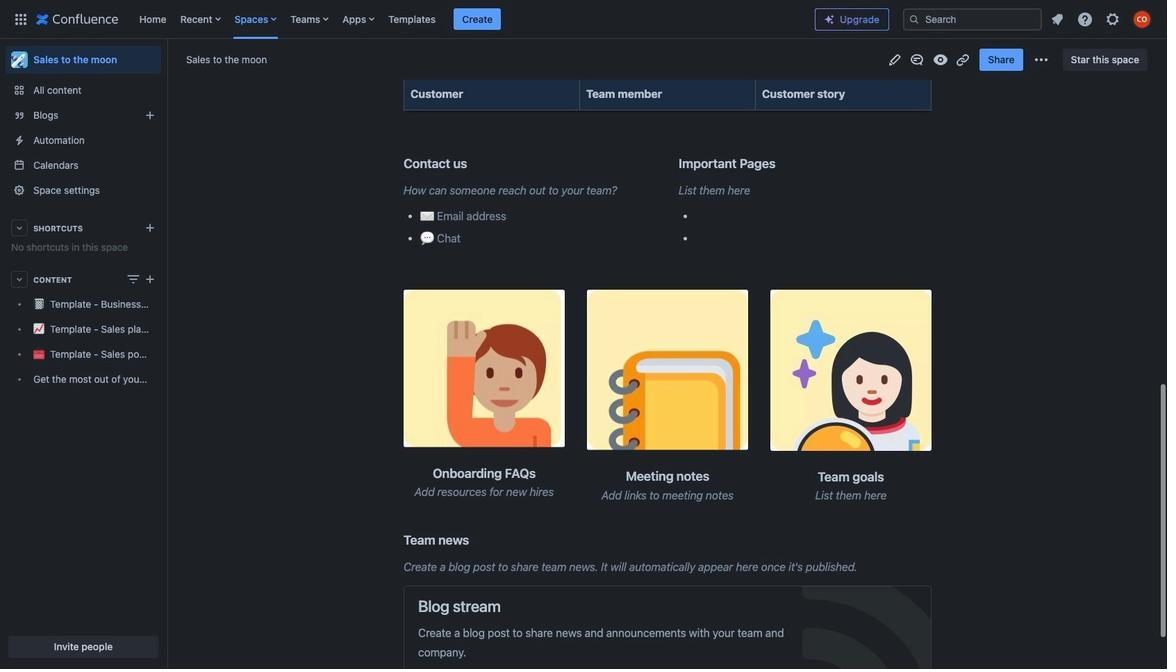 Task type: describe. For each thing, give the bounding box(es) containing it.
copy image for ledger.svg image
[[708, 468, 725, 485]]

copy image for raised_hand.svg image
[[535, 465, 551, 481]]

more actions image
[[1033, 51, 1050, 68]]

Search field
[[904, 8, 1043, 30]]

create a page image
[[142, 271, 158, 288]]

create a blog image
[[142, 107, 158, 124]]

global element
[[8, 0, 804, 39]]

search image
[[909, 14, 920, 25]]

add shortcut image
[[142, 220, 158, 236]]

list item inside list
[[454, 8, 501, 30]]

ledger.svg image
[[587, 290, 749, 450]]

astronaut.svg image
[[771, 290, 932, 451]]

help icon image
[[1077, 11, 1094, 27]]

2 horizontal spatial copy image
[[775, 155, 791, 171]]

copy link image
[[955, 51, 972, 68]]

1 vertical spatial copy image
[[468, 532, 485, 548]]

0 vertical spatial copy image
[[466, 155, 483, 171]]

notification icon image
[[1050, 11, 1066, 27]]



Task type: locate. For each thing, give the bounding box(es) containing it.
space element
[[0, 39, 167, 669]]

1 horizontal spatial copy image
[[708, 468, 725, 485]]

0 horizontal spatial list
[[132, 0, 804, 39]]

tree
[[6, 292, 161, 392]]

0 horizontal spatial copy image
[[535, 465, 551, 481]]

settings icon image
[[1105, 11, 1122, 27]]

list for appswitcher icon
[[132, 0, 804, 39]]

appswitcher icon image
[[13, 11, 29, 27]]

list for premium icon
[[1045, 7, 1159, 32]]

banner
[[0, 0, 1168, 42]]

change view image
[[125, 271, 142, 288]]

stop watching image
[[933, 51, 950, 68]]

1 horizontal spatial list
[[1045, 7, 1159, 32]]

edit this page image
[[887, 51, 904, 68]]

None search field
[[904, 8, 1043, 30]]

collapse sidebar image
[[152, 46, 182, 74]]

tree inside space element
[[6, 292, 161, 392]]

raised_hand.svg image
[[404, 290, 565, 447]]

copy image
[[775, 155, 791, 171], [535, 465, 551, 481], [708, 468, 725, 485]]

list item
[[454, 8, 501, 30]]

list
[[132, 0, 804, 39], [1045, 7, 1159, 32]]

confluence image
[[36, 11, 119, 27], [36, 11, 119, 27]]

premium image
[[824, 14, 835, 25]]

copy image
[[466, 155, 483, 171], [468, 532, 485, 548]]



Task type: vqa. For each thing, say whether or not it's contained in the screenshot.
top 'in'
no



